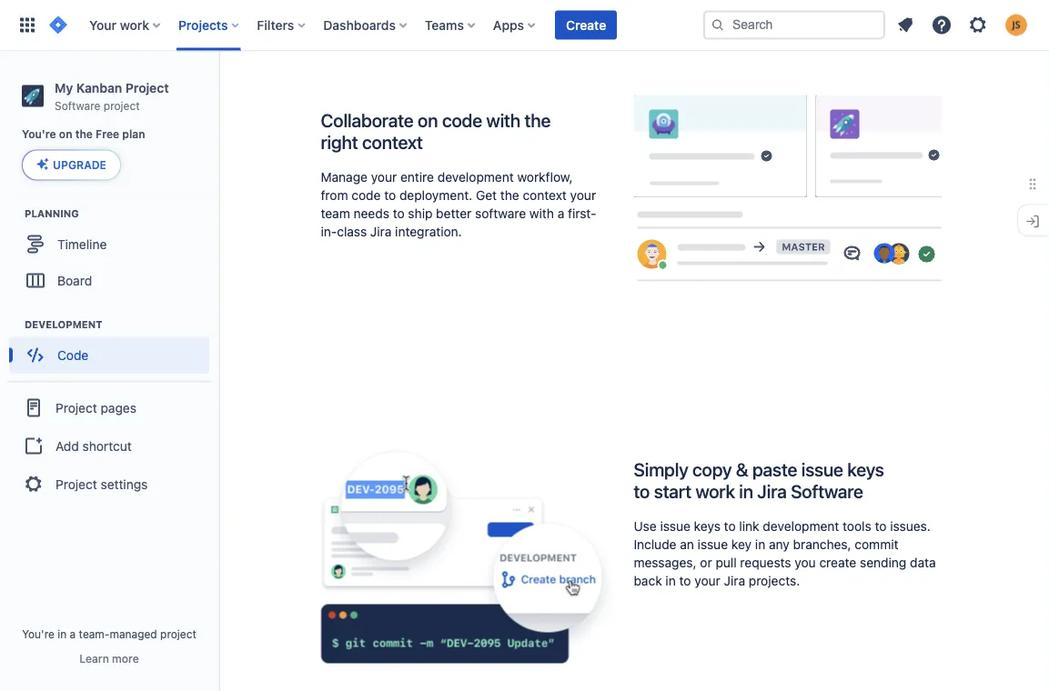 Task type: locate. For each thing, give the bounding box(es) containing it.
0 horizontal spatial project
[[104, 99, 140, 112]]

requests
[[741, 556, 792, 571]]

software inside simply copy & paste issue keys to start work in jira software
[[791, 482, 864, 503]]

on
[[418, 110, 438, 131], [59, 128, 72, 141]]

2 vertical spatial your
[[695, 574, 721, 589]]

project up add
[[56, 401, 97, 416]]

jira inside simply copy & paste issue keys to start work in jira software
[[758, 482, 787, 503]]

1 vertical spatial software
[[791, 482, 864, 503]]

1 horizontal spatial keys
[[848, 460, 885, 481]]

learn more
[[79, 653, 139, 665]]

in-
[[321, 224, 337, 239]]

banner
[[0, 0, 1050, 51]]

development inside use issue keys to link development tools to issues. include an issue key in any branches, commit messages, or pull requests you create sending data back in to your jira projects.
[[763, 519, 840, 534]]

jira inside use issue keys to link development tools to issues. include an issue key in any branches, commit messages, or pull requests you create sending data back in to your jira projects.
[[724, 574, 746, 589]]

code up get
[[442, 110, 483, 131]]

1 horizontal spatial work
[[696, 482, 735, 503]]

jira inside manage your entire development workflow, from code to deployment. get the context your team needs to ship  better software with a first- in-class jira integration.
[[370, 224, 392, 239]]

on for collaborate
[[418, 110, 438, 131]]

1 horizontal spatial with
[[530, 206, 554, 221]]

work down copy
[[696, 482, 735, 503]]

1 vertical spatial your
[[570, 188, 596, 203]]

2 vertical spatial issue
[[698, 538, 728, 553]]

you're on the free plan
[[22, 128, 145, 141]]

0 horizontal spatial your
[[371, 170, 397, 185]]

1 horizontal spatial context
[[523, 188, 567, 203]]

code
[[442, 110, 483, 131], [352, 188, 381, 203]]

2 vertical spatial jira
[[724, 574, 746, 589]]

software inside my kanban project software project
[[55, 99, 101, 112]]

0 vertical spatial code
[[442, 110, 483, 131]]

1 horizontal spatial jira
[[724, 574, 746, 589]]

project for project settings
[[56, 477, 97, 492]]

team
[[321, 206, 350, 221]]

0 vertical spatial you're
[[22, 128, 56, 141]]

0 horizontal spatial software
[[55, 99, 101, 112]]

simply
[[634, 460, 689, 481]]

0 horizontal spatial on
[[59, 128, 72, 141]]

development
[[438, 170, 514, 185], [763, 519, 840, 534]]

project inside my kanban project software project
[[104, 99, 140, 112]]

0 vertical spatial development
[[438, 170, 514, 185]]

board link
[[9, 262, 209, 299]]

project
[[125, 80, 169, 95], [56, 401, 97, 416], [56, 477, 97, 492]]

to
[[384, 188, 396, 203], [393, 206, 405, 221], [634, 482, 650, 503], [724, 519, 736, 534], [875, 519, 887, 534], [680, 574, 691, 589]]

in left team-
[[58, 628, 67, 641]]

1 horizontal spatial development
[[763, 519, 840, 534]]

from
[[321, 188, 348, 203]]

with
[[487, 110, 521, 131], [530, 206, 554, 221]]

on inside collaborate on code with the right context
[[418, 110, 438, 131]]

development up get
[[438, 170, 514, 185]]

with down workflow,
[[530, 206, 554, 221]]

0 vertical spatial work
[[120, 17, 149, 32]]

on up upgrade button
[[59, 128, 72, 141]]

0 vertical spatial jira
[[370, 224, 392, 239]]

a left first-
[[558, 206, 565, 221]]

planning group
[[9, 206, 218, 304]]

1 horizontal spatial software
[[791, 482, 864, 503]]

tools
[[843, 519, 872, 534]]

to left ship on the top left
[[393, 206, 405, 221]]

2 horizontal spatial jira
[[758, 482, 787, 503]]

dashboards button
[[318, 10, 414, 40]]

1 vertical spatial project
[[160, 628, 197, 641]]

integration.
[[395, 224, 462, 239]]

search image
[[711, 18, 726, 32]]

group containing project pages
[[7, 381, 211, 510]]

project down kanban
[[104, 99, 140, 112]]

1 horizontal spatial a
[[558, 206, 565, 221]]

0 vertical spatial software
[[55, 99, 101, 112]]

0 horizontal spatial issue
[[660, 519, 691, 534]]

development image
[[3, 313, 25, 335]]

on up entire
[[418, 110, 438, 131]]

your down or
[[695, 574, 721, 589]]

1 vertical spatial code
[[352, 188, 381, 203]]

0 vertical spatial issue
[[802, 460, 844, 481]]

manage
[[321, 170, 368, 185]]

you're for you're on the free plan
[[22, 128, 56, 141]]

keys
[[848, 460, 885, 481], [694, 519, 721, 534]]

project right managed
[[160, 628, 197, 641]]

deployment.
[[400, 188, 473, 203]]

get
[[476, 188, 497, 203]]

filters
[[257, 17, 294, 32]]

1 vertical spatial context
[[523, 188, 567, 203]]

a
[[558, 206, 565, 221], [70, 628, 76, 641]]

to down simply
[[634, 482, 650, 503]]

1 horizontal spatial project
[[160, 628, 197, 641]]

0 horizontal spatial keys
[[694, 519, 721, 534]]

0 vertical spatial project
[[125, 80, 169, 95]]

to inside simply copy & paste issue keys to start work in jira software
[[634, 482, 650, 503]]

the up software
[[501, 188, 520, 203]]

project right kanban
[[125, 80, 169, 95]]

your up first-
[[570, 188, 596, 203]]

your work
[[89, 17, 149, 32]]

1 vertical spatial with
[[530, 206, 554, 221]]

0 horizontal spatial context
[[362, 132, 423, 153]]

the up workflow,
[[525, 110, 551, 131]]

0 horizontal spatial work
[[120, 17, 149, 32]]

projects.
[[749, 574, 800, 589]]

0 vertical spatial with
[[487, 110, 521, 131]]

1 vertical spatial development
[[763, 519, 840, 534]]

keys up tools
[[848, 460, 885, 481]]

filters button
[[252, 10, 313, 40]]

sidebar navigation image
[[198, 73, 239, 109]]

project settings link
[[7, 465, 211, 505]]

context down workflow,
[[523, 188, 567, 203]]

1 vertical spatial a
[[70, 628, 76, 641]]

teams button
[[420, 10, 482, 40]]

class
[[337, 224, 367, 239]]

Search field
[[704, 10, 886, 40]]

with inside collaborate on code with the right context
[[487, 110, 521, 131]]

issue up or
[[698, 538, 728, 553]]

banner containing your work
[[0, 0, 1050, 51]]

software
[[55, 99, 101, 112], [791, 482, 864, 503]]

in down &
[[739, 482, 754, 503]]

more
[[112, 653, 139, 665]]

project down add
[[56, 477, 97, 492]]

0 horizontal spatial development
[[438, 170, 514, 185]]

1 vertical spatial keys
[[694, 519, 721, 534]]

primary element
[[11, 0, 704, 51]]

group
[[7, 381, 211, 510]]

work inside popup button
[[120, 17, 149, 32]]

pull
[[716, 556, 737, 571]]

you're
[[22, 128, 56, 141], [22, 628, 55, 641]]

1 horizontal spatial the
[[501, 188, 520, 203]]

you're up upgrade button
[[22, 128, 56, 141]]

1 you're from the top
[[22, 128, 56, 141]]

sending
[[860, 556, 907, 571]]

upgrade
[[53, 159, 106, 171]]

jira down pull
[[724, 574, 746, 589]]

copy
[[693, 460, 732, 481]]

0 horizontal spatial code
[[352, 188, 381, 203]]

keys up an
[[694, 519, 721, 534]]

context down "collaborate"
[[362, 132, 423, 153]]

entire
[[401, 170, 434, 185]]

upgrade button
[[23, 151, 120, 180]]

apps button
[[488, 10, 543, 40]]

jira down needs
[[370, 224, 392, 239]]

1 vertical spatial jira
[[758, 482, 787, 503]]

1 horizontal spatial on
[[418, 110, 438, 131]]

your profile and settings image
[[1006, 14, 1028, 36]]

software down my
[[55, 99, 101, 112]]

the left free at the left of the page
[[75, 128, 93, 141]]

code link
[[9, 337, 209, 374]]

code up needs
[[352, 188, 381, 203]]

ship
[[408, 206, 433, 221]]

your inside use issue keys to link development tools to issues. include an issue key in any branches, commit messages, or pull requests you create sending data back in to your jira projects.
[[695, 574, 721, 589]]

project
[[104, 99, 140, 112], [160, 628, 197, 641]]

1 vertical spatial project
[[56, 401, 97, 416]]

jira
[[370, 224, 392, 239], [758, 482, 787, 503], [724, 574, 746, 589]]

work
[[120, 17, 149, 32], [696, 482, 735, 503]]

0 vertical spatial context
[[362, 132, 423, 153]]

2 horizontal spatial the
[[525, 110, 551, 131]]

1 horizontal spatial code
[[442, 110, 483, 131]]

you
[[795, 556, 816, 571]]

in down messages,
[[666, 574, 676, 589]]

2 horizontal spatial your
[[695, 574, 721, 589]]

messages,
[[634, 556, 697, 571]]

development up branches,
[[763, 519, 840, 534]]

my kanban project software project
[[55, 80, 169, 112]]

your left entire
[[371, 170, 397, 185]]

create button
[[555, 10, 617, 40]]

1 vertical spatial work
[[696, 482, 735, 503]]

issue inside simply copy & paste issue keys to start work in jira software
[[802, 460, 844, 481]]

better
[[436, 206, 472, 221]]

0 horizontal spatial jira
[[370, 224, 392, 239]]

a left team-
[[70, 628, 76, 641]]

workflow,
[[518, 170, 573, 185]]

free
[[96, 128, 119, 141]]

you're left team-
[[22, 628, 55, 641]]

learn
[[79, 653, 109, 665]]

context inside manage your entire development workflow, from code to deployment. get the context your team needs to ship  better software with a first- in-class jira integration.
[[523, 188, 567, 203]]

0 vertical spatial a
[[558, 206, 565, 221]]

1 vertical spatial you're
[[22, 628, 55, 641]]

0 horizontal spatial with
[[487, 110, 521, 131]]

0 vertical spatial keys
[[848, 460, 885, 481]]

jira down paste
[[758, 482, 787, 503]]

you're for you're in a team-managed project
[[22, 628, 55, 641]]

issue up an
[[660, 519, 691, 534]]

add
[[56, 439, 79, 454]]

2 vertical spatial project
[[56, 477, 97, 492]]

data
[[910, 556, 936, 571]]

with up workflow,
[[487, 110, 521, 131]]

in
[[739, 482, 754, 503], [756, 538, 766, 553], [666, 574, 676, 589], [58, 628, 67, 641]]

2 horizontal spatial issue
[[802, 460, 844, 481]]

software up tools
[[791, 482, 864, 503]]

2 you're from the top
[[22, 628, 55, 641]]

project inside my kanban project software project
[[125, 80, 169, 95]]

work right your
[[120, 17, 149, 32]]

your
[[371, 170, 397, 185], [570, 188, 596, 203], [695, 574, 721, 589]]

the
[[525, 110, 551, 131], [75, 128, 93, 141], [501, 188, 520, 203]]

issue right paste
[[802, 460, 844, 481]]

issue
[[802, 460, 844, 481], [660, 519, 691, 534], [698, 538, 728, 553]]

0 vertical spatial project
[[104, 99, 140, 112]]



Task type: vqa. For each thing, say whether or not it's contained in the screenshot.
Project pages link
yes



Task type: describe. For each thing, give the bounding box(es) containing it.
create
[[566, 17, 607, 32]]

&
[[736, 460, 749, 481]]

you're in a team-managed project
[[22, 628, 197, 641]]

1 vertical spatial issue
[[660, 519, 691, 534]]

project for project pages
[[56, 401, 97, 416]]

to up needs
[[384, 188, 396, 203]]

shortcut
[[82, 439, 132, 454]]

projects
[[178, 17, 228, 32]]

appswitcher icon image
[[16, 14, 38, 36]]

apps
[[493, 17, 524, 32]]

start
[[654, 482, 692, 503]]

create
[[820, 556, 857, 571]]

first-
[[568, 206, 597, 221]]

planning image
[[3, 202, 25, 224]]

development group
[[9, 317, 218, 379]]

kanban
[[76, 80, 122, 95]]

timeline
[[57, 237, 107, 252]]

paste
[[753, 460, 798, 481]]

team-
[[79, 628, 110, 641]]

code
[[57, 348, 89, 363]]

to left link at the bottom right
[[724, 519, 736, 534]]

planning
[[25, 207, 79, 219]]

the inside manage your entire development workflow, from code to deployment. get the context your team needs to ship  better software with a first- in-class jira integration.
[[501, 188, 520, 203]]

to down messages,
[[680, 574, 691, 589]]

include
[[634, 538, 677, 553]]

jira software image
[[47, 14, 69, 36]]

code inside manage your entire development workflow, from code to deployment. get the context your team needs to ship  better software with a first- in-class jira integration.
[[352, 188, 381, 203]]

1 horizontal spatial your
[[570, 188, 596, 203]]

dashboards
[[323, 17, 396, 32]]

branches,
[[793, 538, 852, 553]]

pages
[[101, 401, 136, 416]]

in inside simply copy & paste issue keys to start work in jira software
[[739, 482, 754, 503]]

managed
[[110, 628, 157, 641]]

settings
[[101, 477, 148, 492]]

the inside collaborate on code with the right context
[[525, 110, 551, 131]]

board
[[57, 273, 92, 288]]

collaborate
[[321, 110, 414, 131]]

or
[[700, 556, 713, 571]]

issues.
[[891, 519, 931, 534]]

help image
[[931, 14, 953, 36]]

development
[[25, 318, 102, 330]]

add shortcut button
[[7, 428, 211, 465]]

0 vertical spatial your
[[371, 170, 397, 185]]

in right key
[[756, 538, 766, 553]]

to up commit
[[875, 519, 887, 534]]

your work button
[[84, 10, 167, 40]]

software
[[475, 206, 526, 221]]

right
[[321, 132, 358, 153]]

project pages link
[[7, 388, 211, 428]]

project settings
[[56, 477, 148, 492]]

on for you're
[[59, 128, 72, 141]]

keys inside use issue keys to link development tools to issues. include an issue key in any branches, commit messages, or pull requests you create sending data back in to your jira projects.
[[694, 519, 721, 534]]

simply copy & paste issue keys to start work in jira software
[[634, 460, 885, 503]]

use
[[634, 519, 657, 534]]

teams
[[425, 17, 464, 32]]

development inside manage your entire development workflow, from code to deployment. get the context your team needs to ship  better software with a first- in-class jira integration.
[[438, 170, 514, 185]]

notifications image
[[895, 14, 917, 36]]

projects button
[[173, 10, 246, 40]]

add shortcut
[[56, 439, 132, 454]]

project pages
[[56, 401, 136, 416]]

any
[[769, 538, 790, 553]]

use issue keys to link development tools to issues. include an issue key in any branches, commit messages, or pull requests you create sending data back in to your jira projects.
[[634, 519, 936, 589]]

0 horizontal spatial a
[[70, 628, 76, 641]]

1 horizontal spatial issue
[[698, 538, 728, 553]]

my
[[55, 80, 73, 95]]

keys inside simply copy & paste issue keys to start work in jira software
[[848, 460, 885, 481]]

work inside simply copy & paste issue keys to start work in jira software
[[696, 482, 735, 503]]

your
[[89, 17, 117, 32]]

a inside manage your entire development workflow, from code to deployment. get the context your team needs to ship  better software with a first- in-class jira integration.
[[558, 206, 565, 221]]

with inside manage your entire development workflow, from code to deployment. get the context your team needs to ship  better software with a first- in-class jira integration.
[[530, 206, 554, 221]]

0 horizontal spatial the
[[75, 128, 93, 141]]

jira software image
[[47, 14, 69, 36]]

settings image
[[968, 14, 990, 36]]

back
[[634, 574, 662, 589]]

key
[[732, 538, 752, 553]]

commit
[[855, 538, 899, 553]]

timeline link
[[9, 226, 209, 262]]

collaborate on code with the right context
[[321, 110, 551, 153]]

an
[[680, 538, 695, 553]]

context inside collaborate on code with the right context
[[362, 132, 423, 153]]

needs
[[354, 206, 390, 221]]

plan
[[122, 128, 145, 141]]

code inside collaborate on code with the right context
[[442, 110, 483, 131]]

link
[[740, 519, 760, 534]]

manage your entire development workflow, from code to deployment. get the context your team needs to ship  better software with a first- in-class jira integration.
[[321, 170, 597, 239]]

learn more button
[[79, 652, 139, 666]]



